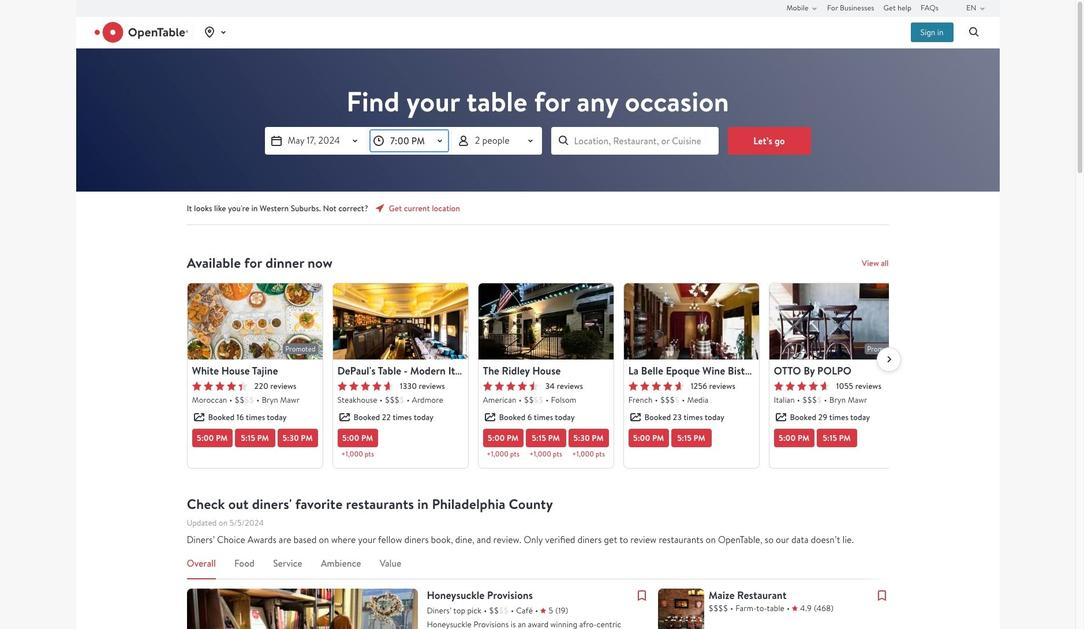 Task type: locate. For each thing, give the bounding box(es) containing it.
4.8 stars image
[[337, 382, 393, 391], [628, 382, 684, 391]]

a photo of depaul's table - modern italian steakhouse restaurant image
[[333, 283, 468, 360]]

a photo of the ridley house restaurant image
[[478, 283, 613, 360]]

opentable logo image
[[94, 22, 188, 43]]

1 horizontal spatial 4.8 stars image
[[628, 382, 684, 391]]

tab list
[[187, 556, 889, 580]]

4.7 stars image
[[774, 382, 829, 391]]

1 4.8 stars image from the left
[[337, 382, 393, 391]]

2 4.8 stars image from the left
[[628, 382, 684, 391]]

a photo of la belle epoque wine bistro restaurant image
[[624, 283, 759, 360]]

0 horizontal spatial 4.8 stars image
[[337, 382, 393, 391]]

4.8 stars image for a photo of la belle epoque wine bistro restaurant
[[628, 382, 684, 391]]

None field
[[551, 127, 718, 155]]

4.2 stars image
[[192, 382, 247, 391]]



Task type: describe. For each thing, give the bounding box(es) containing it.
a photo of maize restaurant restaurant image
[[658, 589, 704, 629]]

Please input a Location, Restaurant or Cuisine field
[[551, 127, 718, 155]]

a photo of white house tajine restaurant image
[[187, 283, 322, 360]]

a photo of otto by polpo restaurant image
[[769, 283, 904, 360]]

4.4 stars image
[[483, 382, 538, 391]]

4.8 stars image for a photo of depaul's table - modern italian steakhouse restaurant
[[337, 382, 393, 391]]



Task type: vqa. For each thing, say whether or not it's contained in the screenshot.
the 15
no



